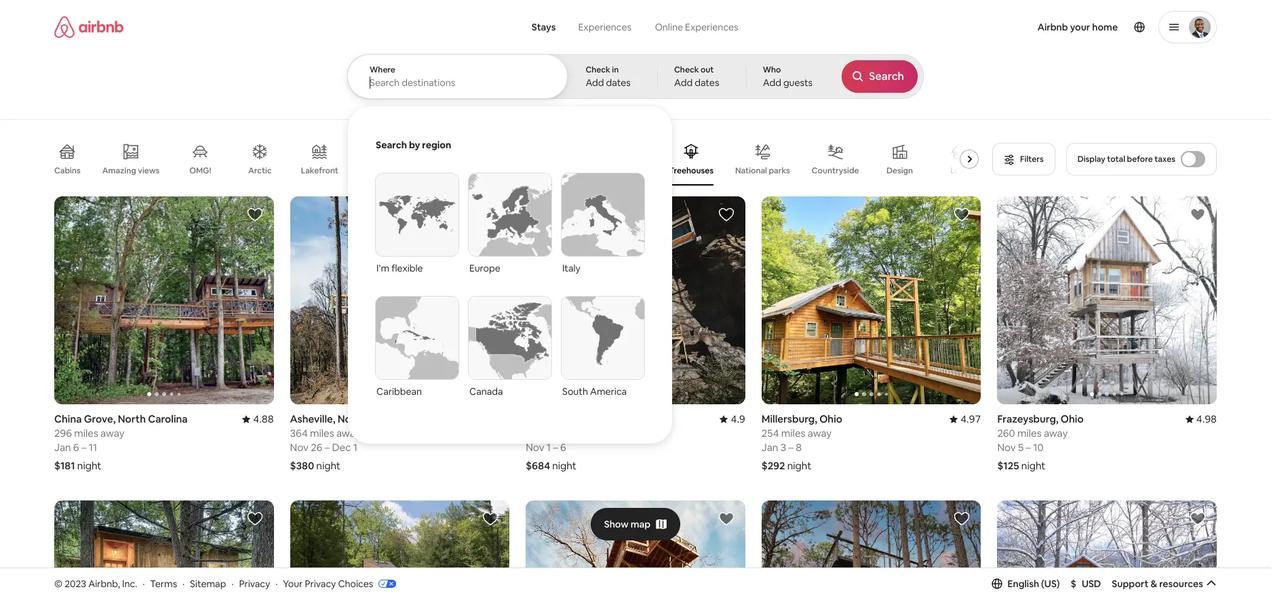 Task type: locate. For each thing, give the bounding box(es) containing it.
0 horizontal spatial carolina
[[148, 413, 188, 426]]

1 horizontal spatial ohio
[[1061, 413, 1084, 426]]

filters button
[[992, 143, 1055, 176]]

experiences
[[578, 21, 631, 33], [685, 21, 738, 33]]

your privacy choices link
[[283, 578, 396, 591]]

3 nov from the left
[[997, 442, 1016, 455]]

2 – from the left
[[325, 442, 330, 455]]

2 horizontal spatial nov
[[997, 442, 1016, 455]]

privacy right your at the bottom of page
[[305, 578, 336, 590]]

check left 'out'
[[674, 64, 699, 75]]

terms · sitemap · privacy
[[150, 578, 270, 590]]

add down who
[[763, 77, 781, 89]]

group
[[54, 133, 984, 186], [54, 197, 274, 405], [290, 197, 509, 405], [526, 197, 965, 405], [762, 197, 981, 405], [997, 197, 1217, 405], [54, 501, 274, 601], [290, 501, 509, 601], [526, 501, 745, 601], [762, 501, 981, 601], [997, 501, 1217, 601]]

night inside china grove, north carolina 296 miles away jan 6 – 11 $181 night
[[77, 460, 101, 473]]

1 jan from the left
[[54, 442, 71, 455]]

experiences up in
[[578, 21, 631, 33]]

jan left the "3"
[[762, 442, 778, 455]]

frazeysburg,
[[997, 413, 1058, 426]]

2 nov from the left
[[526, 442, 544, 455]]

away down frazeysburg,
[[1044, 428, 1068, 440]]

2 add from the left
[[674, 77, 693, 89]]

1 horizontal spatial experiences
[[685, 21, 738, 33]]

2 carolina from the left
[[368, 413, 407, 426]]

taxes
[[1154, 154, 1175, 165]]

6 down the south
[[560, 442, 566, 455]]

china grove, north carolina 296 miles away jan 6 – 11 $181 night
[[54, 413, 188, 473]]

2 · from the left
[[182, 578, 185, 590]]

2 night from the left
[[316, 460, 340, 473]]

experiences inside 'button'
[[578, 21, 631, 33]]

– inside china grove, north carolina 296 miles away jan 6 – 11 $181 night
[[81, 442, 86, 455]]

1 horizontal spatial dates
[[695, 77, 719, 89]]

2 jan from the left
[[762, 442, 778, 455]]

0 horizontal spatial ohio
[[819, 413, 842, 426]]

1 privacy from the left
[[239, 578, 270, 590]]

2 experiences from the left
[[685, 21, 738, 33]]

2 6 from the left
[[560, 442, 566, 455]]

by
[[409, 139, 420, 151]]

add to wishlist: campton, kentucky image
[[718, 207, 734, 223]]

1 up $684
[[546, 442, 551, 455]]

north up dec
[[338, 413, 366, 426]]

2 away from the left
[[336, 428, 360, 440]]

add
[[586, 77, 604, 89], [674, 77, 693, 89], [763, 77, 781, 89]]

1 horizontal spatial 1
[[546, 442, 551, 455]]

parks
[[769, 165, 790, 176]]

ohio for 254 miles away
[[819, 413, 842, 426]]

1 miles from the left
[[74, 428, 98, 440]]

miles down frazeysburg,
[[1017, 428, 1042, 440]]

ohio inside millersburg, ohio 254 miles away jan 3 – 8 $292 night
[[819, 413, 842, 426]]

who
[[763, 64, 781, 75]]

1 horizontal spatial north
[[338, 413, 366, 426]]

1 horizontal spatial 6
[[560, 442, 566, 455]]

night down 26
[[316, 460, 340, 473]]

1 away from the left
[[100, 428, 124, 440]]

dates for check out add dates
[[695, 77, 719, 89]]

0 horizontal spatial check
[[586, 64, 610, 75]]

1 experiences from the left
[[578, 21, 631, 33]]

2 check from the left
[[674, 64, 699, 75]]

1 add from the left
[[586, 77, 604, 89]]

0 horizontal spatial dates
[[606, 77, 631, 89]]

check inside check in add dates
[[586, 64, 610, 75]]

privacy left your at the bottom of page
[[239, 578, 270, 590]]

sitemap link
[[190, 578, 226, 590]]

omg!
[[189, 165, 211, 176]]

check left in
[[586, 64, 610, 75]]

europe
[[469, 262, 500, 275]]

1 · from the left
[[143, 578, 145, 590]]

Where field
[[370, 77, 547, 89]]

4.97
[[960, 413, 981, 426]]

– inside nov 1 – 6 $684 night
[[553, 442, 558, 455]]

add to wishlist: willow, new york image
[[482, 512, 499, 528]]

(us)
[[1041, 578, 1060, 591]]

3 – from the left
[[788, 442, 793, 455]]

mansions
[[362, 165, 397, 176]]

check inside check out add dates
[[674, 64, 699, 75]]

asheville,
[[290, 413, 335, 426]]

1 – from the left
[[81, 442, 86, 455]]

6
[[73, 442, 79, 455], [560, 442, 566, 455]]

night down 8
[[787, 460, 811, 473]]

26
[[311, 442, 322, 455]]

lakefront
[[301, 165, 338, 176]]

map
[[631, 519, 651, 531]]

$181
[[54, 460, 75, 473]]

jan down 296 on the bottom left of page
[[54, 442, 71, 455]]

· left your at the bottom of page
[[275, 578, 278, 590]]

nov down 260
[[997, 442, 1016, 455]]

millersburg,
[[762, 413, 817, 426]]

italy
[[562, 262, 581, 275]]

3 away from the left
[[808, 428, 832, 440]]

cabins
[[54, 165, 81, 176]]

miles down millersburg,
[[781, 428, 805, 440]]

away down millersburg,
[[808, 428, 832, 440]]

away up dec
[[336, 428, 360, 440]]

–
[[81, 442, 86, 455], [325, 442, 330, 455], [788, 442, 793, 455], [553, 442, 558, 455], [1026, 442, 1031, 455]]

· left privacy link
[[231, 578, 234, 590]]

0 horizontal spatial north
[[118, 413, 146, 426]]

3 miles from the left
[[781, 428, 805, 440]]

night down 11
[[77, 460, 101, 473]]

$292
[[762, 460, 785, 473]]

group containing amazing views
[[54, 133, 984, 186]]

5
[[1018, 442, 1024, 455]]

check
[[586, 64, 610, 75], [674, 64, 699, 75]]

1 dates from the left
[[606, 77, 631, 89]]

display
[[1077, 154, 1105, 165]]

add to wishlist: asheville, north carolina image
[[482, 207, 499, 223]]

dates down in
[[606, 77, 631, 89]]

add to wishlist: fletcher, north carolina image
[[718, 512, 734, 528]]

dates inside check out add dates
[[695, 77, 719, 89]]

nov down 364
[[290, 442, 309, 455]]

south
[[562, 386, 588, 398]]

add to wishlist: canton, north carolina image
[[1190, 512, 1206, 528]]

5 night from the left
[[1021, 460, 1045, 473]]

asheville, north carolina 364 miles away nov 26 – dec 1 $380 night
[[290, 413, 407, 473]]

airbnb
[[1037, 21, 1068, 33]]

add for check out add dates
[[674, 77, 693, 89]]

4 away from the left
[[1044, 428, 1068, 440]]

1
[[353, 442, 357, 455], [546, 442, 551, 455]]

4.97 out of 5 average rating image
[[950, 413, 981, 426]]

none search field containing stays
[[347, 0, 924, 444]]

0 horizontal spatial add
[[586, 77, 604, 89]]

11
[[89, 442, 97, 455]]

night down 10
[[1021, 460, 1045, 473]]

4 – from the left
[[553, 442, 558, 455]]

support
[[1112, 578, 1149, 591]]

your
[[283, 578, 303, 590]]

nov up $684
[[526, 442, 544, 455]]

add to wishlist: millersburg, ohio image
[[954, 207, 970, 223]]

airbnb your home
[[1037, 21, 1118, 33]]

nov
[[290, 442, 309, 455], [526, 442, 544, 455], [997, 442, 1016, 455]]

check for check out add dates
[[674, 64, 699, 75]]

ohio right frazeysburg,
[[1061, 413, 1084, 426]]

jan
[[54, 442, 71, 455], [762, 442, 778, 455]]

4 miles from the left
[[1017, 428, 1042, 440]]

miles up 11
[[74, 428, 98, 440]]

add to wishlist: frazeysburg, ohio image
[[1190, 207, 1206, 223]]

1 horizontal spatial privacy
[[305, 578, 336, 590]]

who add guests
[[763, 64, 813, 89]]

add down online experiences
[[674, 77, 693, 89]]

3 add from the left
[[763, 77, 781, 89]]

stays tab panel
[[347, 54, 924, 444]]

· right terms 'link'
[[182, 578, 185, 590]]

treehouses
[[669, 165, 713, 176]]

4 night from the left
[[552, 460, 576, 473]]

1 check from the left
[[586, 64, 610, 75]]

2 horizontal spatial add
[[763, 77, 781, 89]]

profile element
[[771, 0, 1217, 54]]

ohio
[[819, 413, 842, 426], [1061, 413, 1084, 426]]

dates for check in add dates
[[606, 77, 631, 89]]

display total before taxes button
[[1066, 143, 1217, 176]]

away down grove,
[[100, 428, 124, 440]]

i'm
[[376, 262, 389, 275]]

2 north from the left
[[338, 413, 366, 426]]

miles up 26
[[310, 428, 334, 440]]

in
[[612, 64, 619, 75]]

dates down 'out'
[[695, 77, 719, 89]]

sitemap
[[190, 578, 226, 590]]

choices
[[338, 578, 373, 590]]

2 ohio from the left
[[1061, 413, 1084, 426]]

1 nov from the left
[[290, 442, 309, 455]]

2 miles from the left
[[310, 428, 334, 440]]

miles inside asheville, north carolina 364 miles away nov 26 – dec 1 $380 night
[[310, 428, 334, 440]]

night right $684
[[552, 460, 576, 473]]

1 horizontal spatial add
[[674, 77, 693, 89]]

2 privacy from the left
[[305, 578, 336, 590]]

0 horizontal spatial 1
[[353, 442, 357, 455]]

ohio right millersburg,
[[819, 413, 842, 426]]

None search field
[[347, 0, 924, 444]]

1 horizontal spatial nov
[[526, 442, 544, 455]]

filters
[[1020, 154, 1044, 165]]

america
[[590, 386, 627, 398]]

carolina inside china grove, north carolina 296 miles away jan 6 – 11 $181 night
[[148, 413, 188, 426]]

privacy
[[239, 578, 270, 590], [305, 578, 336, 590]]

add to wishlist: southern pines, north carolina image
[[954, 512, 970, 528]]

3 night from the left
[[787, 460, 811, 473]]

ohio for 260 miles away
[[1061, 413, 1084, 426]]

nov inside frazeysburg, ohio 260 miles away nov 5 – 10 $125 night
[[997, 442, 1016, 455]]

countryside
[[812, 165, 859, 176]]

· right 'inc.'
[[143, 578, 145, 590]]

luxe
[[950, 165, 968, 176]]

add inside check in add dates
[[586, 77, 604, 89]]

2 dates from the left
[[695, 77, 719, 89]]

away inside frazeysburg, ohio 260 miles away nov 5 – 10 $125 night
[[1044, 428, 1068, 440]]

1 horizontal spatial jan
[[762, 442, 778, 455]]

1 horizontal spatial check
[[674, 64, 699, 75]]

5 – from the left
[[1026, 442, 1031, 455]]

0 horizontal spatial privacy
[[239, 578, 270, 590]]

north inside asheville, north carolina 364 miles away nov 26 – dec 1 $380 night
[[338, 413, 366, 426]]

4.88 out of 5 average rating image
[[242, 413, 274, 426]]

add down experiences 'button'
[[586, 77, 604, 89]]

carolina
[[148, 413, 188, 426], [368, 413, 407, 426]]

away inside china grove, north carolina 296 miles away jan 6 – 11 $181 night
[[100, 428, 124, 440]]

experiences right online
[[685, 21, 738, 33]]

1 1 from the left
[[353, 442, 357, 455]]

6 left 11
[[73, 442, 79, 455]]

1 right dec
[[353, 442, 357, 455]]

0 horizontal spatial experiences
[[578, 21, 631, 33]]

1 6 from the left
[[73, 442, 79, 455]]

2 1 from the left
[[546, 442, 551, 455]]

0 horizontal spatial 6
[[73, 442, 79, 455]]

add inside check out add dates
[[674, 77, 693, 89]]

english
[[1008, 578, 1039, 591]]

dates inside check in add dates
[[606, 77, 631, 89]]

1 ohio from the left
[[819, 413, 842, 426]]

add inside who add guests
[[763, 77, 781, 89]]

3
[[780, 442, 786, 455]]

region
[[422, 139, 451, 151]]

0 horizontal spatial jan
[[54, 442, 71, 455]]

0 horizontal spatial nov
[[290, 442, 309, 455]]

miles inside china grove, north carolina 296 miles away jan 6 – 11 $181 night
[[74, 428, 98, 440]]

1 carolina from the left
[[148, 413, 188, 426]]

1 night from the left
[[77, 460, 101, 473]]

terms link
[[150, 578, 177, 590]]

1 north from the left
[[118, 413, 146, 426]]

north right grove,
[[118, 413, 146, 426]]

1 horizontal spatial carolina
[[368, 413, 407, 426]]

ohio inside frazeysburg, ohio 260 miles away nov 5 – 10 $125 night
[[1061, 413, 1084, 426]]

homes
[[438, 165, 464, 176]]

$380
[[290, 460, 314, 473]]



Task type: vqa. For each thing, say whether or not it's contained in the screenshot.


Task type: describe. For each thing, give the bounding box(es) containing it.
check in add dates
[[586, 64, 631, 89]]

experiences button
[[567, 14, 643, 41]]

4.9 out of 5 average rating image
[[720, 413, 745, 426]]

364
[[290, 428, 308, 440]]

jan inside china grove, north carolina 296 miles away jan 6 – 11 $181 night
[[54, 442, 71, 455]]

away inside millersburg, ohio 254 miles away jan 3 – 8 $292 night
[[808, 428, 832, 440]]

check out add dates
[[674, 64, 719, 89]]

stays
[[532, 21, 556, 33]]

support & resources button
[[1112, 578, 1217, 591]]

guests
[[783, 77, 813, 89]]

canada
[[469, 386, 503, 398]]

296
[[54, 428, 72, 440]]

away inside asheville, north carolina 364 miles away nov 26 – dec 1 $380 night
[[336, 428, 360, 440]]

&
[[1151, 578, 1157, 591]]

6 inside nov 1 – 6 $684 night
[[560, 442, 566, 455]]

beachfront
[[485, 165, 528, 176]]

night inside frazeysburg, ohio 260 miles away nov 5 – 10 $125 night
[[1021, 460, 1045, 473]]

night inside asheville, north carolina 364 miles away nov 26 – dec 1 $380 night
[[316, 460, 340, 473]]

– inside millersburg, ohio 254 miles away jan 3 – 8 $292 night
[[788, 442, 793, 455]]

millersburg, ohio 254 miles away jan 3 – 8 $292 night
[[762, 413, 842, 473]]

total
[[1107, 154, 1125, 165]]

tiny
[[420, 165, 436, 176]]

your
[[1070, 21, 1090, 33]]

260
[[997, 428, 1015, 440]]

1 inside nov 1 – 6 $684 night
[[546, 442, 551, 455]]

north inside china grove, north carolina 296 miles away jan 6 – 11 $181 night
[[118, 413, 146, 426]]

©
[[54, 578, 62, 590]]

10
[[1033, 442, 1044, 455]]

support & resources
[[1112, 578, 1203, 591]]

nov 1 – 6 $684 night
[[526, 442, 576, 473]]

arctic
[[248, 165, 272, 176]]

night inside millersburg, ohio 254 miles away jan 3 – 8 $292 night
[[787, 460, 811, 473]]

add to wishlist: old fort, north carolina image
[[247, 512, 263, 528]]

national
[[735, 165, 767, 176]]

trending
[[552, 165, 586, 176]]

i'm flexible
[[376, 262, 423, 275]]

where
[[370, 64, 395, 75]]

display total before taxes
[[1077, 154, 1175, 165]]

4.9
[[731, 413, 745, 426]]

$125
[[997, 460, 1019, 473]]

what can we help you find? tab list
[[521, 14, 643, 41]]

your privacy choices
[[283, 578, 373, 590]]

privacy link
[[239, 578, 270, 590]]

inc.
[[122, 578, 137, 590]]

nov inside asheville, north carolina 364 miles away nov 26 – dec 1 $380 night
[[290, 442, 309, 455]]

4 · from the left
[[275, 578, 278, 590]]

jan inside millersburg, ohio 254 miles away jan 3 – 8 $292 night
[[762, 442, 778, 455]]

$ usd
[[1071, 578, 1101, 591]]

online experiences link
[[643, 14, 750, 41]]

english (us)
[[1008, 578, 1060, 591]]

online
[[655, 21, 683, 33]]

resources
[[1159, 578, 1203, 591]]

home
[[1092, 21, 1118, 33]]

show map button
[[591, 508, 680, 541]]

– inside frazeysburg, ohio 260 miles away nov 5 – 10 $125 night
[[1026, 442, 1031, 455]]

dec
[[332, 442, 351, 455]]

2023
[[65, 578, 86, 590]]

usd
[[1082, 578, 1101, 591]]

amazing
[[102, 165, 136, 176]]

254
[[762, 428, 779, 440]]

design
[[886, 165, 913, 176]]

carolina inside asheville, north carolina 364 miles away nov 26 – dec 1 $380 night
[[368, 413, 407, 426]]

grove,
[[84, 413, 116, 426]]

$
[[1071, 578, 1076, 591]]

miles inside millersburg, ohio 254 miles away jan 3 – 8 $292 night
[[781, 428, 805, 440]]

6 inside china grove, north carolina 296 miles away jan 6 – 11 $181 night
[[73, 442, 79, 455]]

– inside asheville, north carolina 364 miles away nov 26 – dec 1 $380 night
[[325, 442, 330, 455]]

castles
[[614, 165, 643, 176]]

online experiences
[[655, 21, 738, 33]]

1 inside asheville, north carolina 364 miles away nov 26 – dec 1 $380 night
[[353, 442, 357, 455]]

terms
[[150, 578, 177, 590]]

4.98 out of 5 average rating image
[[1185, 413, 1217, 426]]

check for check in add dates
[[586, 64, 610, 75]]

night inside nov 1 – 6 $684 night
[[552, 460, 576, 473]]

amazing views
[[102, 165, 160, 176]]

3 · from the left
[[231, 578, 234, 590]]

4.88
[[253, 413, 274, 426]]

china
[[54, 413, 82, 426]]

caribbean
[[376, 386, 422, 398]]

add to wishlist: china grove, north carolina image
[[247, 207, 263, 223]]

before
[[1127, 154, 1153, 165]]

search by region
[[376, 139, 451, 151]]

national parks
[[735, 165, 790, 176]]

views
[[138, 165, 160, 176]]

airbnb,
[[88, 578, 120, 590]]

8
[[796, 442, 802, 455]]

south america
[[562, 386, 627, 398]]

airbnb your home link
[[1029, 13, 1126, 41]]

$684
[[526, 460, 550, 473]]

© 2023 airbnb, inc. ·
[[54, 578, 145, 590]]

miles inside frazeysburg, ohio 260 miles away nov 5 – 10 $125 night
[[1017, 428, 1042, 440]]

stays button
[[521, 14, 567, 41]]

add for check in add dates
[[586, 77, 604, 89]]

frazeysburg, ohio 260 miles away nov 5 – 10 $125 night
[[997, 413, 1084, 473]]

english (us) button
[[991, 578, 1060, 591]]

nov inside nov 1 – 6 $684 night
[[526, 442, 544, 455]]



